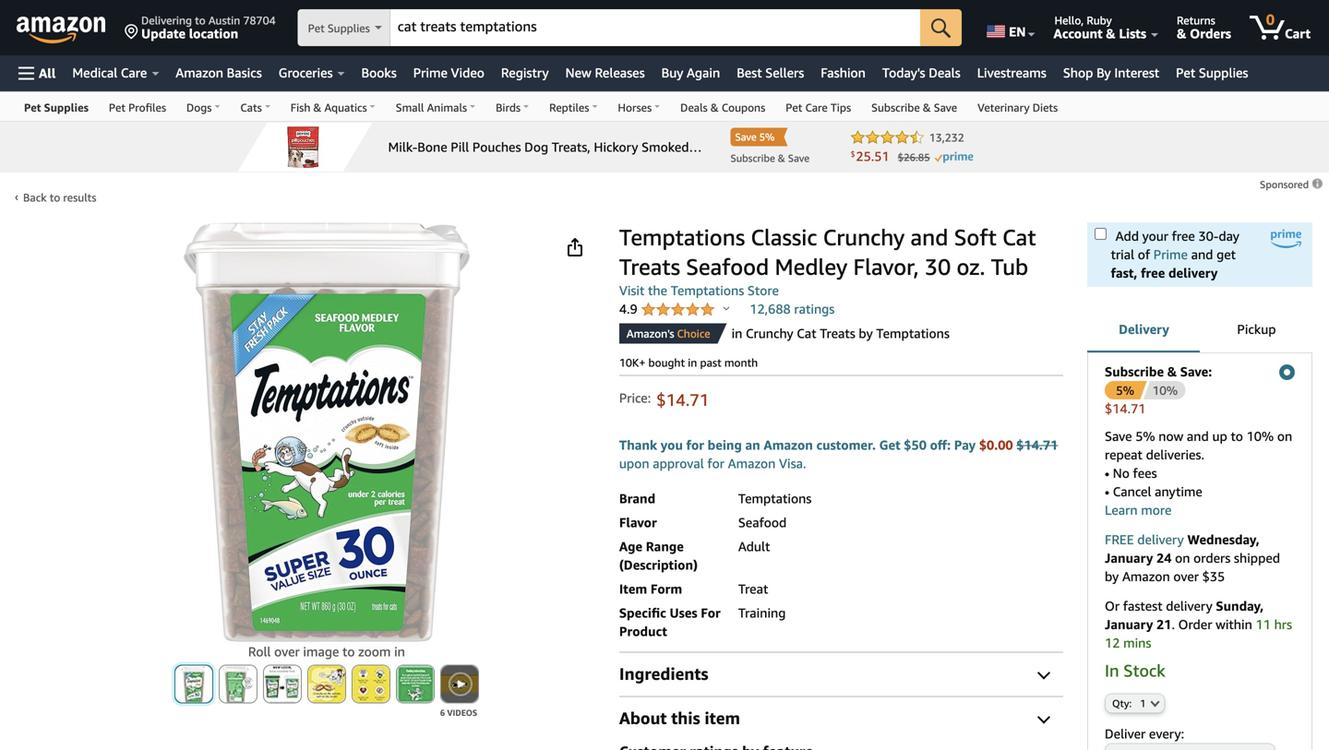 Task type: locate. For each thing, give the bounding box(es) containing it.
1 vertical spatial over
[[274, 644, 300, 659]]

pet supplies up groceries link
[[308, 22, 370, 35]]

1 vertical spatial subscribe
[[1105, 364, 1164, 379]]

$14.71 up repeat
[[1105, 401, 1146, 416]]

crunchy down 12,688 on the right of the page
[[746, 326, 793, 341]]

cats link
[[230, 92, 280, 121]]

0 horizontal spatial save
[[934, 101, 957, 114]]

0 horizontal spatial prime
[[413, 65, 448, 80]]

seafood up adult
[[738, 515, 787, 530]]

5% left now
[[1136, 429, 1155, 444]]

tab list containing delivery
[[1087, 306, 1313, 354]]

pet supplies link down all
[[14, 92, 99, 121]]

10% inside save 5% now and up to 10% on repeat deliveries. • no fees • cancel anytime learn more
[[1247, 429, 1274, 444]]

1 horizontal spatial by
[[1105, 569, 1119, 584]]

january inside wednesday, january 24
[[1105, 551, 1153, 566]]

1 horizontal spatial $14.71
[[1017, 437, 1058, 453]]

0 horizontal spatial crunchy
[[746, 326, 793, 341]]

birds
[[496, 101, 521, 114]]

delivery up 24
[[1137, 532, 1184, 547]]

pet down all button
[[24, 101, 41, 114]]

subscribe down today's
[[871, 101, 920, 114]]

1 vertical spatial save
[[1105, 429, 1132, 444]]

1 vertical spatial free
[[1141, 265, 1165, 281]]

0 horizontal spatial 5%
[[1116, 384, 1134, 398]]

free up prime link
[[1172, 228, 1195, 244]]

groceries
[[279, 65, 333, 80]]

0 horizontal spatial 10%
[[1153, 384, 1178, 398]]

registry link
[[493, 60, 557, 86]]

add your free 30-day trial of
[[1111, 228, 1240, 262]]

save down today's deals link on the right top of page
[[934, 101, 957, 114]]

horses
[[618, 101, 652, 114]]

subscribe inside navigation "navigation"
[[871, 101, 920, 114]]

birds link
[[486, 92, 539, 121]]

0 vertical spatial by
[[859, 326, 873, 341]]

0 vertical spatial subscribe
[[871, 101, 920, 114]]

fast,
[[1111, 265, 1138, 281]]

deals right today's
[[929, 65, 961, 80]]

1 horizontal spatial for
[[707, 456, 725, 471]]

None checkbox
[[1095, 228, 1107, 240]]

amazon down "an"
[[728, 456, 776, 471]]

profiles
[[128, 101, 166, 114]]

cat up tub
[[1003, 224, 1036, 251]]

& for orders
[[1177, 26, 1187, 41]]

get
[[879, 437, 901, 453]]

hello, ruby
[[1055, 14, 1112, 27]]

veterinary diets link
[[967, 92, 1068, 121]]

deals & coupons
[[680, 101, 765, 114]]

lists
[[1119, 26, 1146, 41]]

pet supplies link down orders
[[1168, 60, 1257, 86]]

Search Amazon text field
[[390, 10, 920, 45]]

1 horizontal spatial supplies
[[328, 22, 370, 35]]

5% down subscribe & save:
[[1116, 384, 1134, 398]]

prime up the "small animals" link
[[413, 65, 448, 80]]

0 vertical spatial free
[[1172, 228, 1195, 244]]

treat
[[738, 581, 768, 597]]

1 january from the top
[[1105, 551, 1153, 566]]

& left save:
[[1167, 364, 1177, 379]]

0 horizontal spatial care
[[121, 65, 147, 80]]

free inside and get fast, free delivery
[[1141, 265, 1165, 281]]

fish & aquatics link
[[280, 92, 386, 121]]

free inside add your free 30-day trial of
[[1172, 228, 1195, 244]]

10% right the up
[[1247, 429, 1274, 444]]

1 horizontal spatial cat
[[1003, 224, 1036, 251]]

& right fish
[[313, 101, 322, 114]]

tab list
[[1087, 306, 1313, 354]]

1 horizontal spatial 10%
[[1247, 429, 1274, 444]]

and inside and get fast, free delivery
[[1191, 247, 1213, 262]]

january inside sunday, january 21
[[1105, 617, 1153, 632]]

1 horizontal spatial pet supplies link
[[1168, 60, 1257, 86]]

videos
[[447, 708, 477, 718]]

on down radio active icon
[[1277, 429, 1292, 444]]

1 vertical spatial january
[[1105, 617, 1153, 632]]

1 horizontal spatial pet supplies
[[308, 22, 370, 35]]

• left no
[[1105, 466, 1110, 481]]

tips
[[831, 101, 851, 114]]

learn more
[[1105, 503, 1172, 518]]

by up or on the bottom right
[[1105, 569, 1119, 584]]

0 vertical spatial cat
[[1003, 224, 1036, 251]]

in up month at the top of the page
[[732, 326, 742, 341]]

1 vertical spatial supplies
[[1199, 65, 1248, 80]]

1 horizontal spatial over
[[1174, 569, 1199, 584]]

0 vertical spatial prime
[[413, 65, 448, 80]]

pet for pet supplies link to the bottom
[[24, 101, 41, 114]]

prime down your
[[1154, 247, 1188, 262]]

0 horizontal spatial free
[[1141, 265, 1165, 281]]

0 horizontal spatial cat
[[797, 326, 816, 341]]

on
[[1277, 429, 1292, 444], [1175, 551, 1190, 566]]

care for pet
[[805, 101, 828, 114]]

1 horizontal spatial on
[[1277, 429, 1292, 444]]

en link
[[976, 5, 1044, 51]]

treats inside temptations classic crunchy and soft cat treats seafood medley flavor, 30 oz. tub visit the temptations store
[[619, 253, 680, 280]]

0 horizontal spatial pet supplies
[[24, 101, 89, 114]]

1 vertical spatial prime
[[1154, 247, 1188, 262]]

save:
[[1180, 364, 1212, 379]]

0 vertical spatial pet supplies
[[308, 22, 370, 35]]

1 horizontal spatial in
[[688, 356, 697, 369]]

temptations classic crunchy and soft cat treats seafood medley flavor, 30 oz. tub visit the temptations store
[[619, 224, 1036, 298]]

amazon prime logo image
[[1271, 229, 1301, 248]]

over left $35
[[1174, 569, 1199, 584]]

ruby
[[1087, 14, 1112, 27]]

1 vertical spatial •
[[1105, 484, 1110, 499]]

2 vertical spatial supplies
[[44, 101, 89, 114]]

january
[[1105, 551, 1153, 566], [1105, 617, 1153, 632]]

up
[[1212, 429, 1227, 444]]

january up mins
[[1105, 617, 1153, 632]]

austin
[[208, 14, 240, 27]]

shipped
[[1234, 551, 1280, 566]]

treats up the
[[619, 253, 680, 280]]

and down "30-"
[[1191, 247, 1213, 262]]

& left orders
[[1177, 26, 1187, 41]]

anytime
[[1155, 484, 1203, 499]]

amazon inside on orders shipped by amazon over $35
[[1122, 569, 1170, 584]]

1 horizontal spatial prime
[[1154, 247, 1188, 262]]

subscribe down delivery "link"
[[1105, 364, 1164, 379]]

subscribe for subscribe & save:
[[1105, 364, 1164, 379]]

and left the up
[[1187, 429, 1209, 444]]

pet left profiles
[[109, 101, 125, 114]]

save
[[934, 101, 957, 114], [1105, 429, 1132, 444]]

treats down "ratings" in the right of the page
[[820, 326, 855, 341]]

free delivery link
[[1105, 532, 1184, 547]]

seafood up the visit the temptations store link
[[686, 253, 769, 280]]

1 vertical spatial by
[[1105, 569, 1119, 584]]

prime inside prime video link
[[413, 65, 448, 80]]

1 horizontal spatial crunchy
[[823, 224, 905, 251]]

supplies down orders
[[1199, 65, 1248, 80]]

price: $14.71
[[619, 390, 709, 410]]

sponsored link
[[1260, 175, 1325, 194]]

cat
[[1003, 224, 1036, 251], [797, 326, 816, 341]]

temptations classic crunchy and soft cat treats seafood medley flavor, 30 oz. tub image
[[183, 223, 470, 643]]

on right 24
[[1175, 551, 1190, 566]]

0 horizontal spatial treats
[[619, 253, 680, 280]]

learn more link
[[1105, 503, 1172, 518]]

delivering to austin 78704 update location
[[141, 14, 276, 41]]

Pet Supplies search field
[[298, 9, 962, 48]]

6 videos
[[440, 708, 477, 718]]

by down flavor,
[[859, 326, 873, 341]]

on inside save 5% now and up to 10% on repeat deliveries. • no fees • cancel anytime learn more
[[1277, 429, 1292, 444]]

cat down "ratings" in the right of the page
[[797, 326, 816, 341]]

‹
[[15, 190, 18, 203]]

radio active image
[[1279, 365, 1295, 380]]

0 vertical spatial 5%
[[1116, 384, 1134, 398]]

dogs link
[[176, 92, 230, 121]]

0 vertical spatial supplies
[[328, 22, 370, 35]]

& down today's deals link on the right top of page
[[923, 101, 931, 114]]

and inside temptations classic crunchy and soft cat treats seafood medley flavor, 30 oz. tub visit the temptations store
[[911, 224, 948, 251]]

and get fast, free delivery
[[1111, 247, 1236, 281]]

1 horizontal spatial save
[[1105, 429, 1132, 444]]

coupons
[[722, 101, 765, 114]]

1 vertical spatial 10%
[[1247, 429, 1274, 444]]

amazon's choice
[[627, 327, 710, 340]]

0 horizontal spatial on
[[1175, 551, 1190, 566]]

1 vertical spatial treats
[[820, 326, 855, 341]]

deals down buy again link on the top of the page
[[680, 101, 708, 114]]

1 horizontal spatial treats
[[820, 326, 855, 341]]

specific
[[619, 605, 666, 621]]

78704
[[243, 14, 276, 27]]

delivering
[[141, 14, 192, 27]]

$14.71 down 10k+ bought in past month
[[656, 390, 709, 410]]

pet inside search field
[[308, 22, 325, 35]]

in
[[732, 326, 742, 341], [688, 356, 697, 369], [394, 644, 405, 659]]

pet down orders
[[1176, 65, 1196, 80]]

1 vertical spatial on
[[1175, 551, 1190, 566]]

0 horizontal spatial over
[[274, 644, 300, 659]]

• left cancel
[[1105, 484, 1110, 499]]

delivery down prime link
[[1169, 265, 1218, 281]]

pet for pet profiles link
[[109, 101, 125, 114]]

1 vertical spatial 5%
[[1136, 429, 1155, 444]]

new
[[566, 65, 592, 80]]

0 horizontal spatial deals
[[680, 101, 708, 114]]

0 vertical spatial in
[[732, 326, 742, 341]]

pet supplies
[[308, 22, 370, 35], [1176, 65, 1248, 80], [24, 101, 89, 114]]

supplies up books at the top of page
[[328, 22, 370, 35]]

in right zoom
[[394, 644, 405, 659]]

deliver every:
[[1105, 726, 1184, 742]]

None submit
[[920, 9, 962, 46], [175, 666, 212, 703], [220, 666, 257, 703], [264, 666, 301, 703], [308, 666, 345, 703], [353, 666, 389, 703], [397, 666, 434, 703], [441, 666, 478, 703], [920, 9, 962, 46], [175, 666, 212, 703], [220, 666, 257, 703], [264, 666, 301, 703], [308, 666, 345, 703], [353, 666, 389, 703], [397, 666, 434, 703], [441, 666, 478, 703]]

seafood inside temptations classic crunchy and soft cat treats seafood medley flavor, 30 oz. tub visit the temptations store
[[686, 253, 769, 280]]

& inside returns & orders
[[1177, 26, 1187, 41]]

2 horizontal spatial supplies
[[1199, 65, 1248, 80]]

0 horizontal spatial pet supplies link
[[14, 92, 99, 121]]

& left 'lists'
[[1106, 26, 1116, 41]]

mins
[[1123, 636, 1151, 651]]

to inside delivering to austin 78704 update location
[[195, 14, 206, 27]]

& for save
[[923, 101, 931, 114]]

1 horizontal spatial deals
[[929, 65, 961, 80]]

save up repeat
[[1105, 429, 1132, 444]]

about this item
[[619, 708, 740, 728]]

0 vertical spatial save
[[934, 101, 957, 114]]

2 horizontal spatial pet supplies
[[1176, 65, 1248, 80]]

1 horizontal spatial care
[[805, 101, 828, 114]]

deals
[[929, 65, 961, 80], [680, 101, 708, 114]]

.
[[1172, 617, 1175, 632]]

0 vertical spatial over
[[1174, 569, 1199, 584]]

2 vertical spatial delivery
[[1166, 599, 1213, 614]]

sellers
[[765, 65, 804, 80]]

0 vertical spatial delivery
[[1169, 265, 1218, 281]]

to
[[195, 14, 206, 27], [50, 191, 60, 204], [1231, 429, 1243, 444], [342, 644, 355, 659]]

today's
[[882, 65, 925, 80]]

prime for prime link
[[1154, 247, 1188, 262]]

0 horizontal spatial in
[[394, 644, 405, 659]]

medical care
[[72, 65, 147, 80]]

supplies down all
[[44, 101, 89, 114]]

orders
[[1190, 26, 1231, 41]]

care left tips at the right
[[805, 101, 828, 114]]

and inside save 5% now and up to 10% on repeat deliveries. • no fees • cancel anytime learn more
[[1187, 429, 1209, 444]]

bought
[[648, 356, 685, 369]]

january down free
[[1105, 551, 1153, 566]]

0 vertical spatial 10%
[[1153, 384, 1178, 398]]

1 horizontal spatial free
[[1172, 228, 1195, 244]]

1 vertical spatial crunchy
[[746, 326, 793, 341]]

to left austin
[[195, 14, 206, 27]]

0 vertical spatial january
[[1105, 551, 1153, 566]]

pet supplies down orders
[[1176, 65, 1248, 80]]

0 vertical spatial crunchy
[[823, 224, 905, 251]]

amazon up dogs link
[[176, 65, 223, 80]]

pet down sellers at top right
[[786, 101, 802, 114]]

for down being
[[707, 456, 725, 471]]

‹ back to results
[[15, 190, 96, 204]]

sunday,
[[1216, 599, 1264, 614]]

interest
[[1114, 65, 1159, 80]]

to right back
[[50, 191, 60, 204]]

pet up groceries link
[[308, 22, 325, 35]]

by inside on orders shipped by amazon over $35
[[1105, 569, 1119, 584]]

and up 30
[[911, 224, 948, 251]]

delivery up order
[[1166, 599, 1213, 614]]

subscribe & save:
[[1105, 364, 1212, 379]]

temptations down 30
[[876, 326, 950, 341]]

1 vertical spatial in
[[688, 356, 697, 369]]

cart
[[1285, 26, 1311, 41]]

0 vertical spatial pet supplies link
[[1168, 60, 1257, 86]]

21
[[1157, 617, 1172, 632]]

0 vertical spatial care
[[121, 65, 147, 80]]

0 vertical spatial treats
[[619, 253, 680, 280]]

care up pet profiles link
[[121, 65, 147, 80]]

zoom
[[358, 644, 391, 659]]

temptations down the visa.
[[738, 491, 812, 506]]

10% down subscribe & save:
[[1153, 384, 1178, 398]]

amazon inside navigation "navigation"
[[176, 65, 223, 80]]

0 vertical spatial •
[[1105, 466, 1110, 481]]

to right the up
[[1231, 429, 1243, 444]]

$14.71 right $0.00
[[1017, 437, 1058, 453]]

11 hrs 12 mins
[[1105, 617, 1292, 651]]

best sellers
[[737, 65, 804, 80]]

in left past
[[688, 356, 697, 369]]

1 horizontal spatial subscribe
[[1105, 364, 1164, 379]]

crunchy inside temptations classic crunchy and soft cat treats seafood medley flavor, 30 oz. tub visit the temptations store
[[823, 224, 905, 251]]

2 vertical spatial pet supplies
[[24, 101, 89, 114]]

popover image
[[723, 306, 730, 311]]

1 vertical spatial care
[[805, 101, 828, 114]]

1 horizontal spatial 5%
[[1136, 429, 1155, 444]]

brand
[[619, 491, 656, 506]]

pet for pet care tips link
[[786, 101, 802, 114]]

& left coupons
[[711, 101, 719, 114]]

seafood
[[686, 253, 769, 280], [738, 515, 787, 530]]

0 horizontal spatial subscribe
[[871, 101, 920, 114]]

leave feedback on sponsored ad element
[[1260, 179, 1325, 191]]

treats
[[619, 253, 680, 280], [820, 326, 855, 341]]

best
[[737, 65, 762, 80]]

0 horizontal spatial for
[[686, 437, 704, 453]]

temptations
[[619, 224, 745, 251], [671, 283, 744, 298], [876, 326, 950, 341], [738, 491, 812, 506]]

0 vertical spatial on
[[1277, 429, 1292, 444]]

for right you at the bottom
[[686, 437, 704, 453]]

january for sunday, january 21
[[1105, 617, 1153, 632]]

pet supplies down all
[[24, 101, 89, 114]]

crunchy
[[823, 224, 905, 251], [746, 326, 793, 341]]

crunchy up flavor,
[[823, 224, 905, 251]]

returns & orders
[[1177, 14, 1231, 41]]

temptations up popover image
[[671, 283, 744, 298]]

2 january from the top
[[1105, 617, 1153, 632]]

0 vertical spatial seafood
[[686, 253, 769, 280]]

1
[[1140, 698, 1146, 710]]

amazon down 24
[[1122, 569, 1170, 584]]

over right roll on the left bottom of page
[[274, 644, 300, 659]]

(description)
[[619, 557, 698, 573]]

wednesday,
[[1187, 532, 1260, 547]]

all
[[39, 66, 56, 81]]

free down of
[[1141, 265, 1165, 281]]



Task type: vqa. For each thing, say whether or not it's contained in the screenshot.
2nd • from the bottom of the Save 5% now and up to 10% on repeat deliveries. • No fees • Cancel anytime Learn more
yes



Task type: describe. For each thing, give the bounding box(es) containing it.
care for medical
[[121, 65, 147, 80]]

pet care tips
[[786, 101, 851, 114]]

& for aquatics
[[313, 101, 322, 114]]

best sellers link
[[728, 60, 813, 86]]

and for up
[[1187, 429, 1209, 444]]

free
[[1105, 532, 1134, 547]]

pickup link
[[1200, 306, 1313, 354]]

save 5% now and up to 10% on repeat deliveries. • no fees • cancel anytime learn more
[[1105, 429, 1292, 518]]

1 vertical spatial pet supplies
[[1176, 65, 1248, 80]]

veterinary
[[978, 101, 1030, 114]]

dogs
[[186, 101, 212, 114]]

form
[[651, 581, 682, 597]]

your
[[1142, 228, 1169, 244]]

pet supplies inside search field
[[308, 22, 370, 35]]

save inside save 5% now and up to 10% on repeat deliveries. • no fees • cancel anytime learn more
[[1105, 429, 1132, 444]]

product
[[619, 624, 667, 639]]

sponsored
[[1260, 179, 1312, 191]]

visit the temptations store link
[[619, 283, 779, 298]]

range
[[646, 539, 684, 554]]

and for soft
[[911, 224, 948, 251]]

repeat
[[1105, 447, 1143, 462]]

prime link
[[1154, 247, 1188, 262]]

medical
[[72, 65, 117, 80]]

1 vertical spatial cat
[[797, 326, 816, 341]]

registry
[[501, 65, 549, 80]]

oz.
[[957, 253, 985, 280]]

classic
[[751, 224, 817, 251]]

& for save:
[[1167, 364, 1177, 379]]

all button
[[10, 55, 64, 91]]

medical care link
[[64, 60, 167, 86]]

0 vertical spatial deals
[[929, 65, 961, 80]]

by
[[1097, 65, 1111, 80]]

thank you for being an amazon customer. get $50 off: pay $0.00 $14.71 upon approval for amazon visa.
[[619, 437, 1058, 471]]

delivery inside and get fast, free delivery
[[1169, 265, 1218, 281]]

5% inside save 5% now and up to 10% on repeat deliveries. • no fees • cancel anytime learn more
[[1136, 429, 1155, 444]]

2 • from the top
[[1105, 484, 1110, 499]]

visit
[[619, 283, 645, 298]]

2 horizontal spatial $14.71
[[1105, 401, 1146, 416]]

cat inside temptations classic crunchy and soft cat treats seafood medley flavor, 30 oz. tub visit the temptations store
[[1003, 224, 1036, 251]]

0 vertical spatial for
[[686, 437, 704, 453]]

now
[[1159, 429, 1184, 444]]

training
[[738, 605, 786, 621]]

2 vertical spatial in
[[394, 644, 405, 659]]

new releases
[[566, 65, 645, 80]]

this
[[671, 708, 700, 728]]

6
[[440, 708, 445, 718]]

dropdown image
[[1151, 700, 1160, 707]]

in stock
[[1105, 661, 1166, 681]]

fish & aquatics
[[291, 101, 367, 114]]

visa.
[[779, 456, 806, 471]]

item
[[619, 581, 647, 597]]

cats
[[240, 101, 262, 114]]

prime video link
[[405, 60, 493, 86]]

10k+ bought in past month
[[619, 356, 758, 369]]

cancel
[[1113, 484, 1151, 499]]

shop
[[1063, 65, 1093, 80]]

january for wednesday, january 24
[[1105, 551, 1153, 566]]

delivery
[[1119, 322, 1169, 337]]

flavor
[[619, 515, 657, 530]]

$14.71 inside thank you for being an amazon customer. get $50 off: pay $0.00 $14.71 upon approval for amazon visa.
[[1017, 437, 1058, 453]]

1 vertical spatial delivery
[[1137, 532, 1184, 547]]

returns
[[1177, 14, 1216, 27]]

fees
[[1133, 466, 1157, 481]]

roll
[[248, 644, 271, 659]]

4.9
[[619, 301, 641, 317]]

buy
[[661, 65, 683, 80]]

30-
[[1199, 228, 1219, 244]]

tub
[[991, 253, 1029, 280]]

amazon up the visa.
[[764, 437, 813, 453]]

0 horizontal spatial supplies
[[44, 101, 89, 114]]

sunday, january 21
[[1105, 599, 1264, 632]]

flavor,
[[853, 253, 919, 280]]

add
[[1116, 228, 1139, 244]]

age range (description)
[[619, 539, 698, 573]]

specific uses for product
[[619, 605, 721, 639]]

. order within
[[1172, 617, 1256, 632]]

0 horizontal spatial by
[[859, 326, 873, 341]]

1 vertical spatial seafood
[[738, 515, 787, 530]]

results
[[63, 191, 96, 204]]

hrs
[[1274, 617, 1292, 632]]

order
[[1178, 617, 1212, 632]]

prime video
[[413, 65, 484, 80]]

section expand image
[[1037, 667, 1050, 680]]

0
[[1266, 11, 1275, 28]]

2 horizontal spatial in
[[732, 326, 742, 341]]

pet care tips link
[[776, 92, 861, 121]]

save inside navigation "navigation"
[[934, 101, 957, 114]]

to inside ‹ back to results
[[50, 191, 60, 204]]

subscribe & save
[[871, 101, 957, 114]]

supplies inside search field
[[328, 22, 370, 35]]

buy again
[[661, 65, 720, 80]]

releases
[[595, 65, 645, 80]]

to inside save 5% now and up to 10% on repeat deliveries. • no fees • cancel anytime learn more
[[1231, 429, 1243, 444]]

deliver
[[1105, 726, 1146, 742]]

subscribe & save link
[[861, 92, 967, 121]]

amazon basics
[[176, 65, 262, 80]]

subscribe for subscribe & save
[[871, 101, 920, 114]]

1 vertical spatial deals
[[680, 101, 708, 114]]

again
[[687, 65, 720, 80]]

& for lists
[[1106, 26, 1116, 41]]

about this item button
[[619, 707, 1063, 729]]

section expand image
[[1037, 711, 1050, 724]]

temptations up the visit the temptations store link
[[619, 224, 745, 251]]

price:
[[619, 390, 651, 406]]

horses link
[[608, 92, 670, 121]]

over inside on orders shipped by amazon over $35
[[1174, 569, 1199, 584]]

pay
[[954, 437, 976, 453]]

age
[[619, 539, 643, 554]]

books link
[[353, 60, 405, 86]]

1 vertical spatial for
[[707, 456, 725, 471]]

0 horizontal spatial $14.71
[[656, 390, 709, 410]]

24
[[1157, 551, 1172, 566]]

on inside on orders shipped by amazon over $35
[[1175, 551, 1190, 566]]

stock
[[1124, 661, 1166, 681]]

prime for prime video
[[413, 65, 448, 80]]

you
[[661, 437, 683, 453]]

ratings
[[794, 301, 835, 317]]

or
[[1105, 599, 1120, 614]]

no
[[1113, 466, 1130, 481]]

& for coupons
[[711, 101, 719, 114]]

navigation navigation
[[0, 0, 1329, 122]]

on orders shipped by amazon over $35
[[1105, 551, 1280, 584]]

location
[[189, 26, 238, 41]]

item
[[705, 708, 740, 728]]

to left zoom
[[342, 644, 355, 659]]

amazon image
[[17, 17, 106, 44]]

being
[[708, 437, 742, 453]]

1 vertical spatial pet supplies link
[[14, 92, 99, 121]]

about
[[619, 708, 667, 728]]

1 • from the top
[[1105, 466, 1110, 481]]



